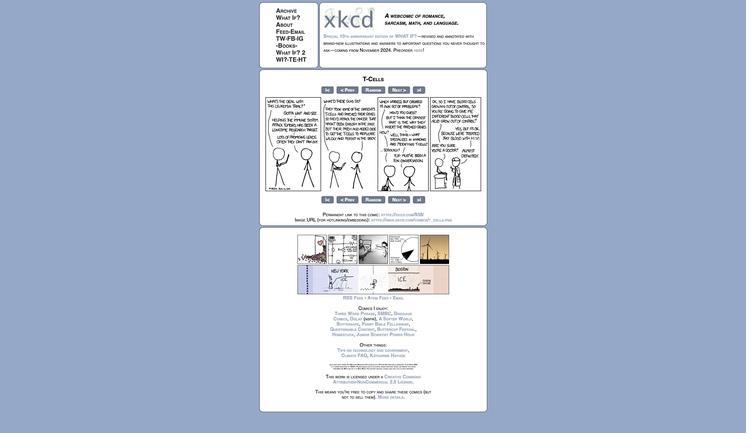 Task type: locate. For each thing, give the bounding box(es) containing it.
t cells image
[[266, 97, 481, 192]]

selected comics image
[[298, 235, 449, 264]]



Task type: vqa. For each thing, say whether or not it's contained in the screenshot.
'Moon Landing Mission Profiles' image
no



Task type: describe. For each thing, give the bounding box(es) containing it.
earth temperature timeline image
[[298, 266, 449, 295]]

xkcd.com logo image
[[324, 7, 377, 31]]



